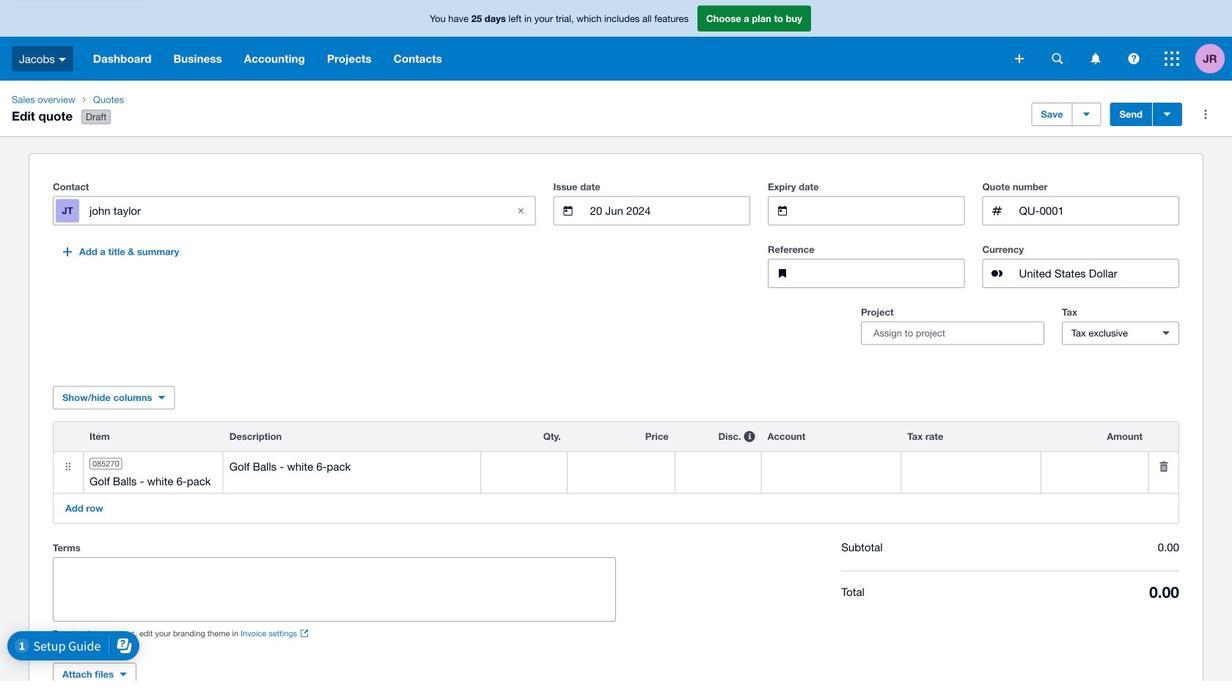 Task type: locate. For each thing, give the bounding box(es) containing it.
svg image
[[1052, 53, 1063, 64], [59, 58, 66, 61]]

None text field
[[1018, 197, 1179, 225], [803, 260, 964, 288], [224, 452, 480, 482], [54, 558, 615, 621], [1018, 197, 1179, 225], [803, 260, 964, 288], [224, 452, 480, 482], [54, 558, 615, 621]]

0 horizontal spatial svg image
[[59, 58, 66, 61]]

line items element
[[53, 421, 1179, 524]]

overflow menu image
[[1191, 100, 1220, 129]]

banner
[[0, 0, 1232, 81]]

svg image
[[1165, 51, 1179, 66], [1091, 53, 1101, 64], [1128, 53, 1139, 64], [1015, 54, 1024, 63]]

None field
[[88, 197, 501, 225], [589, 197, 750, 225], [803, 197, 964, 225], [1018, 260, 1179, 288], [481, 452, 567, 482], [568, 452, 675, 482], [675, 452, 761, 482], [1042, 452, 1149, 482], [84, 476, 223, 493], [88, 197, 501, 225], [589, 197, 750, 225], [803, 197, 964, 225], [1018, 260, 1179, 288], [481, 452, 567, 482], [568, 452, 675, 482], [675, 452, 761, 482], [1042, 452, 1149, 482], [84, 476, 223, 493]]



Task type: vqa. For each thing, say whether or not it's contained in the screenshot.
field
yes



Task type: describe. For each thing, give the bounding box(es) containing it.
drag handle image
[[54, 452, 83, 482]]

remove row image
[[1149, 452, 1179, 482]]

1 horizontal spatial svg image
[[1052, 53, 1063, 64]]



